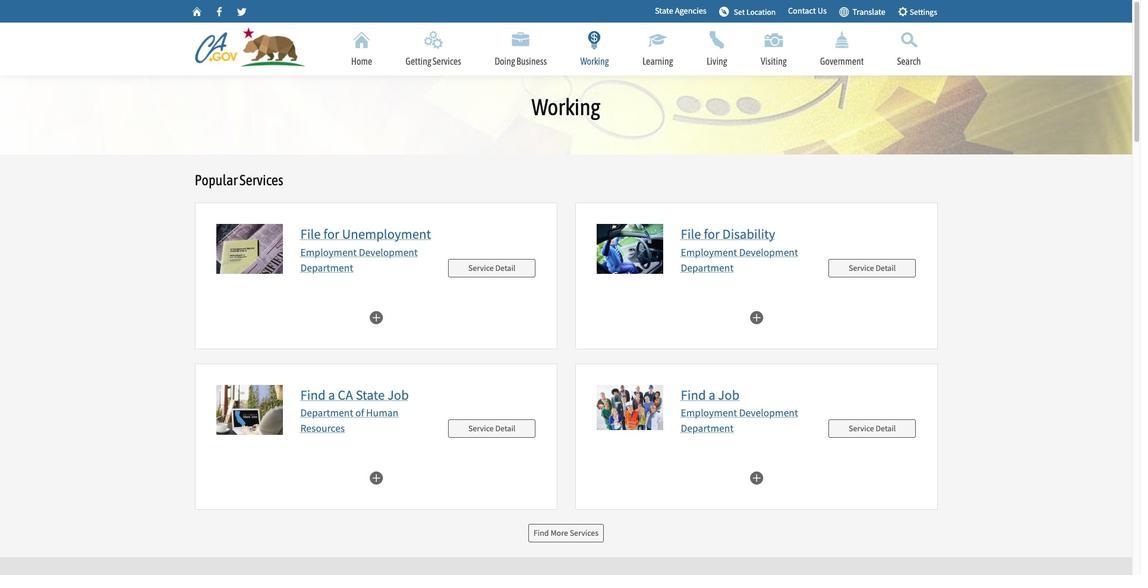 Task type: locate. For each thing, give the bounding box(es) containing it.
a for job
[[709, 386, 715, 403]]

0 horizontal spatial file
[[300, 225, 321, 243]]

department of human resources link
[[300, 407, 398, 435]]

file for disability link
[[681, 225, 775, 243]]

employment development department link for unemployment
[[300, 246, 418, 275]]

services
[[433, 56, 461, 67], [240, 172, 283, 189], [570, 528, 599, 538]]

0 horizontal spatial services
[[240, 172, 283, 189]]

employment development department link down the disability
[[681, 246, 798, 275]]

0 horizontal spatial for
[[323, 225, 339, 243]]

services right "getting"
[[433, 56, 461, 67]]

service detail link for find a ca state job
[[448, 420, 536, 438]]

1 horizontal spatial a
[[709, 386, 715, 403]]

1 horizontal spatial services
[[433, 56, 461, 67]]

1 horizontal spatial for
[[704, 225, 720, 243]]

employment development department link down find a job link
[[681, 407, 798, 435]]

business
[[517, 56, 547, 67]]

1 horizontal spatial file
[[681, 225, 701, 243]]

visiting
[[761, 56, 787, 67]]

translate link
[[839, 3, 886, 19]]

state agencies
[[655, 5, 707, 16]]

1 horizontal spatial state
[[655, 5, 673, 16]]

2 horizontal spatial find
[[681, 386, 706, 403]]

service detail for find a job
[[849, 423, 896, 434]]

employment development department
[[300, 246, 418, 275], [681, 246, 798, 275], [681, 407, 798, 435]]

2 for from the left
[[704, 225, 720, 243]]

state left agencies
[[655, 5, 673, 16]]

service detail
[[468, 263, 516, 273], [849, 263, 896, 273], [468, 423, 516, 434], [849, 423, 896, 434]]

agencies
[[675, 5, 707, 16]]

employment development department down find a job link
[[681, 407, 798, 435]]

0 vertical spatial services
[[433, 56, 461, 67]]

ca
[[338, 386, 353, 403]]

0 vertical spatial state
[[655, 5, 673, 16]]

2 horizontal spatial services
[[570, 528, 599, 538]]

more
[[551, 528, 568, 538]]

department
[[300, 262, 353, 275], [681, 262, 734, 275], [300, 407, 353, 420], [681, 422, 734, 435]]

open and close toggle to expand or shrink services card for file for unemployment service image
[[369, 309, 383, 324]]

1 vertical spatial working
[[532, 94, 601, 120]]

department down file for unemployment
[[300, 262, 353, 275]]

2 file from the left
[[681, 225, 701, 243]]

find a ca state job service icon image
[[216, 385, 283, 435]]

employment for disability
[[681, 246, 737, 259]]

services right popular
[[240, 172, 283, 189]]

working link
[[564, 23, 626, 75]]

employment development department link
[[300, 246, 418, 275], [681, 246, 798, 275], [681, 407, 798, 435]]

2 job from the left
[[718, 386, 740, 403]]

1 a from the left
[[328, 386, 335, 403]]

employment development department for unemployment
[[300, 246, 418, 275]]

getting
[[406, 56, 431, 67]]

employment development department link for disability
[[681, 246, 798, 275]]

find for find a job
[[681, 386, 706, 403]]

find a job link
[[681, 386, 740, 403]]

services for getting        services
[[433, 56, 461, 67]]

learning link
[[626, 23, 690, 75]]

0 horizontal spatial a
[[328, 386, 335, 403]]

for left the disability
[[704, 225, 720, 243]]

settings button
[[894, 1, 941, 21]]

1 vertical spatial services
[[240, 172, 283, 189]]

0 horizontal spatial state
[[356, 386, 385, 403]]

services right the more on the left of the page
[[570, 528, 599, 538]]

working
[[580, 56, 609, 67], [532, 94, 601, 120]]

1 horizontal spatial find
[[534, 528, 549, 538]]

getting        services link
[[389, 23, 478, 75]]

for for disability
[[704, 225, 720, 243]]

state
[[655, 5, 673, 16], [356, 386, 385, 403]]

search
[[897, 56, 921, 67]]

employment
[[300, 246, 357, 259], [681, 246, 737, 259], [681, 407, 737, 420]]

banner containing state agencies
[[0, 0, 1132, 75]]

0 horizontal spatial job
[[387, 386, 409, 403]]

1 job from the left
[[387, 386, 409, 403]]

service
[[468, 263, 494, 273], [849, 263, 874, 273], [468, 423, 494, 434], [849, 423, 874, 434]]

service for file for disability
[[849, 263, 874, 273]]

a
[[328, 386, 335, 403], [709, 386, 715, 403]]

open and close toggle to expand or shrink services card for file for disability service image
[[749, 309, 763, 324]]

service detail for file for disability
[[849, 263, 896, 273]]

find a job
[[681, 386, 740, 403]]

open and close toggle to expand or shrink services card for find a ca state job service image
[[369, 470, 383, 485]]

find more services link
[[528, 524, 604, 543]]

1 for from the left
[[323, 225, 339, 243]]

for left unemployment
[[323, 225, 339, 243]]

1 file from the left
[[300, 225, 321, 243]]

find
[[300, 386, 326, 403], [681, 386, 706, 403], [534, 528, 549, 538]]

human
[[366, 407, 398, 420]]

resources
[[300, 422, 345, 435]]

state inside banner
[[655, 5, 673, 16]]

home link
[[334, 23, 389, 75]]

for
[[323, 225, 339, 243], [704, 225, 720, 243]]

employment development department link down file for unemployment
[[300, 246, 418, 275]]

contact us link
[[788, 5, 827, 18]]

us
[[818, 5, 827, 16]]

2 a from the left
[[709, 386, 715, 403]]

find a ca state job
[[300, 386, 409, 403]]

service detail link for file for unemployment
[[448, 259, 536, 277]]

set location button
[[715, 1, 780, 21]]

learning
[[642, 56, 673, 67]]

of
[[355, 407, 364, 420]]

1 horizontal spatial job
[[718, 386, 740, 403]]

department up resources
[[300, 407, 353, 420]]

file for file for unemployment
[[300, 225, 321, 243]]

employment development department down file for unemployment
[[300, 246, 418, 275]]

0 horizontal spatial find
[[300, 386, 326, 403]]

service for file for unemployment
[[468, 263, 494, 273]]

file
[[300, 225, 321, 243], [681, 225, 701, 243]]

service detail link
[[448, 259, 536, 277], [829, 259, 916, 277], [448, 420, 536, 438], [829, 420, 916, 438]]

employment development department down the disability
[[681, 246, 798, 275]]

department of human resources
[[300, 407, 398, 435]]

detail for find a job
[[876, 423, 896, 434]]

2 vertical spatial services
[[570, 528, 599, 538]]

department down file for disability link
[[681, 262, 734, 275]]

employment down the find a job
[[681, 407, 737, 420]]

1 vertical spatial state
[[356, 386, 385, 403]]

state up of
[[356, 386, 385, 403]]

detail
[[495, 263, 516, 273], [876, 263, 896, 273], [495, 423, 516, 434], [876, 423, 896, 434]]

unemployment
[[342, 225, 431, 243]]

job
[[387, 386, 409, 403], [718, 386, 740, 403]]

file for unemployment service icon image
[[216, 224, 283, 274]]

employment down file for unemployment
[[300, 246, 357, 259]]

department down the find a job
[[681, 422, 734, 435]]

banner
[[0, 0, 1132, 75]]

file for disability
[[681, 225, 775, 243]]

detail for find a ca state job
[[495, 423, 516, 434]]

department for file for unemployment
[[300, 262, 353, 275]]

employment down file for disability link
[[681, 246, 737, 259]]

development
[[359, 246, 418, 259], [739, 246, 798, 259], [739, 407, 798, 420]]

contact
[[788, 5, 816, 16]]



Task type: describe. For each thing, give the bounding box(es) containing it.
for for unemployment
[[323, 225, 339, 243]]

find more services
[[534, 528, 599, 538]]

popular
[[195, 172, 238, 189]]

department for find a job
[[681, 422, 734, 435]]

services for popular services
[[240, 172, 283, 189]]

location
[[747, 7, 776, 17]]

employment development department for disability
[[681, 246, 798, 275]]

open and close toggle to expand or shrink services card for find a job service image
[[749, 470, 763, 485]]

employment development department link for job
[[681, 407, 798, 435]]

visiting link
[[744, 23, 804, 75]]

compass image
[[719, 6, 729, 17]]

service detail for file for unemployment
[[468, 263, 516, 273]]

getting        services
[[406, 56, 461, 67]]

file for unemployment link
[[300, 225, 431, 243]]

living link
[[690, 23, 744, 75]]

development for find a job
[[739, 407, 798, 420]]

department inside department of human resources
[[300, 407, 353, 420]]

state agencies link
[[655, 5, 707, 18]]

a for ca
[[328, 386, 335, 403]]

file for disability service icon image
[[596, 224, 663, 274]]

find a job service icon image
[[596, 385, 663, 431]]

living
[[707, 56, 727, 67]]

service for find a job
[[849, 423, 874, 434]]

find a ca state job link
[[300, 386, 409, 403]]

employment for job
[[681, 407, 737, 420]]

gear image
[[898, 6, 908, 17]]

development for file for unemployment
[[359, 246, 418, 259]]

contact us
[[788, 5, 827, 16]]

set
[[734, 7, 745, 17]]

development for file for disability
[[739, 246, 798, 259]]

service for find a ca state job
[[468, 423, 494, 434]]

translate
[[849, 6, 886, 17]]

doing business
[[495, 56, 547, 67]]

file for unemployment
[[300, 225, 431, 243]]

globe image
[[839, 6, 849, 17]]

government link
[[804, 23, 881, 75]]

file for file for disability
[[681, 225, 701, 243]]

settings
[[908, 7, 937, 17]]

department for file for disability
[[681, 262, 734, 275]]

service detail link for file for disability
[[829, 259, 916, 277]]

search button
[[881, 23, 938, 75]]

employment for unemployment
[[300, 246, 357, 259]]

set location
[[734, 7, 776, 17]]

0 vertical spatial working
[[580, 56, 609, 67]]

service detail link for find a job
[[829, 420, 916, 438]]

detail for file for disability
[[876, 263, 896, 273]]

doing
[[495, 56, 515, 67]]

ca.gov logo image
[[195, 27, 313, 69]]

home
[[351, 56, 372, 67]]

detail for file for unemployment
[[495, 263, 516, 273]]

find for find a ca state job
[[300, 386, 326, 403]]

service detail for find a ca state job
[[468, 423, 516, 434]]

doing business link
[[478, 23, 564, 75]]

popular services
[[195, 172, 283, 189]]

government
[[820, 56, 864, 67]]

employment development department for job
[[681, 407, 798, 435]]

disability
[[722, 225, 775, 243]]



Task type: vqa. For each thing, say whether or not it's contained in the screenshot.
1266
no



